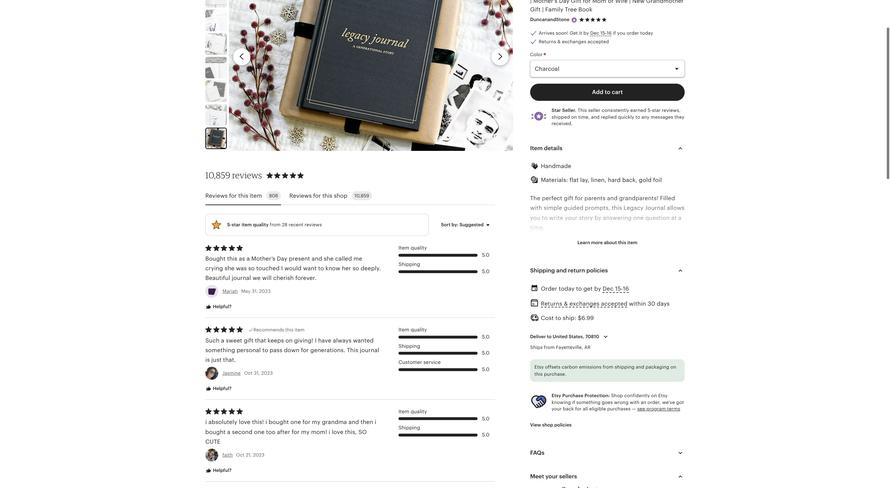 Task type: vqa. For each thing, say whether or not it's contained in the screenshot.
PRODUCT
yes



Task type: describe. For each thing, give the bounding box(es) containing it.
on inside etsy offsets carbon emissions from shipping and packaging on this purchase.
[[671, 365, 677, 370]]

recommends
[[254, 328, 284, 333]]

arrives soon! get it by dec 15-16 if you order today
[[539, 30, 654, 36]]

wrong inside shop confidently on etsy knowing if something goes wrong with an order, we've got your back for all eligible purchases —
[[615, 400, 629, 406]]

this!
[[252, 419, 264, 426]]

4 • from the top
[[531, 429, 533, 436]]

2 vertical spatial by
[[595, 286, 602, 293]]

learn more about this item button
[[573, 237, 643, 250]]

gift inside the perfect gift for parents and grandparents! filled with simple guided prompts, this legacy journal allows you to write your story by answering one question at a time.
[[564, 195, 574, 202]]

able
[[616, 302, 628, 309]]

that down person at bottom right
[[566, 302, 577, 309]]

are inside the there are sections for family, childhood, love, about me, adventures, and advice. there is also space for a family tree as well as all the basic facts (birthdays, places you've lived, etc.), and blank pages in the back of the book for additional thoughts or notes.
[[548, 448, 557, 455]]

look
[[637, 302, 649, 309]]

and up the thoughts
[[603, 478, 613, 484]]

item inside dropdown button
[[531, 145, 543, 152]]

0 horizontal spatial 16
[[607, 30, 612, 36]]

or left find
[[637, 254, 643, 260]]

1 vertical spatial dec
[[603, 286, 614, 293]]

something inside "such a sweet gift that keeps on giving! i have always wanted something personal to pass down for generations. this journal is just that."
[[206, 347, 235, 354]]

the down (birthdays,
[[657, 478, 666, 484]]

wrapped
[[534, 429, 559, 436]]

jasmine oct 31, 2023
[[223, 371, 273, 376]]

additional
[[574, 487, 602, 489]]

the right into
[[555, 293, 564, 299]]

and inside go in order, or jump to certain questions that intrigue you. answer one question in a sitting, or find a relaxing place to answer even more! there is no right or wrong way to fill out your legacy journal, this is simply an opportunity to share about the experiences that made you into the person you are today. one day, the generations that follow will be able to look back and learn from the legacy you've left behind.
[[666, 302, 676, 309]]

star
[[552, 108, 562, 113]]

the up days
[[654, 293, 663, 299]]

1 vertical spatial day
[[586, 332, 597, 338]]

helpful? for i absolutely love this! i bought one for my grandma and then i bought a second one too after for my mom! i love this, so cute
[[212, 468, 232, 474]]

such
[[206, 338, 220, 344]]

item inside dropdown button
[[628, 240, 638, 246]]

10,859 for 10,859 reviews
[[206, 170, 231, 181]]

10,859 for 10,859
[[355, 193, 370, 199]]

consistently
[[602, 108, 630, 113]]

purchase.
[[545, 372, 567, 377]]

2023 for touched
[[259, 289, 271, 294]]

etsy purchase protection:
[[552, 394, 610, 399]]

blank
[[615, 478, 630, 484]]

program
[[647, 407, 667, 412]]

sort by: suggested button
[[436, 218, 498, 233]]

to inside "such a sweet gift that keeps on giving! i have always wanted something personal to pass down for generations. this journal is just that."
[[263, 347, 268, 354]]

for inside the perfect gift for parents and grandparents! filled with simple guided prompts, this legacy journal allows you to write your story by answering one question at a time.
[[576, 195, 583, 202]]

made
[[666, 283, 682, 290]]

or left christmas
[[598, 332, 604, 338]]

protection
[[621, 429, 651, 436]]

and inside dropdown button
[[557, 268, 567, 274]]

this inside dropdown button
[[619, 240, 627, 246]]

exchanges for returns & exchanges accepted within 30 days
[[570, 301, 600, 307]]

to inside this seller consistently earned 5-star reviews, shipped on time, and replied quickly to any messages they received.
[[636, 114, 641, 120]]

is inside the there are sections for family, childhood, love, about me, adventures, and advice. there is also space for a family tree as well as all the basic facts (birthdays, places you've lived, etc.), and blank pages in the back of the book for additional thoughts or notes.
[[630, 458, 634, 465]]

0 horizontal spatial 5-
[[227, 222, 232, 228]]

tab list containing reviews for this item
[[206, 187, 496, 206]]

and inside etsy offsets carbon emissions from shipping and packaging on this purchase.
[[636, 365, 645, 370]]

that down simply
[[653, 283, 665, 290]]

9.25
[[534, 409, 546, 416]]

to up fill
[[548, 263, 553, 270]]

to inside dropdown button
[[548, 334, 552, 340]]

one
[[627, 293, 639, 299]]

faith oct 21, 2023
[[223, 453, 265, 458]]

i inside "such a sweet gift that keeps on giving! i have always wanted something personal to pass down for generations. this journal is just that."
[[315, 338, 317, 344]]

2023 for pass
[[262, 371, 273, 376]]

shipping for bought this as a mother's day present and she called me crying she was so touched i would want to know her so deeply. beautiful journal we will cherish forever.
[[399, 262, 421, 267]]

shop confidently on etsy knowing if something goes wrong with an order, we've got your back for all eligible purchases —
[[552, 394, 685, 412]]

is inside "such a sweet gift that keeps on giving! i have always wanted something personal to pass down for generations. this journal is just that."
[[206, 357, 210, 364]]

jasmine
[[223, 371, 241, 376]]

0 horizontal spatial star
[[232, 222, 241, 228]]

back inside the there are sections for family, childhood, love, about me, adventures, and advice. there is also space for a family tree as well as all the basic facts (birthdays, places you've lived, etc.), and blank pages in the back of the book for additional thoughts or notes.
[[667, 478, 681, 484]]

85
[[586, 409, 593, 416]]

meet your sellers
[[531, 474, 578, 481]]

certain
[[596, 244, 615, 251]]

to left fill
[[543, 273, 549, 280]]

item quality for bought this as a mother's day present and she called me crying she was so touched i would want to know her so deeply. beautiful journal we will cherish forever.
[[399, 245, 427, 251]]

sweet
[[226, 338, 242, 344]]

prompts,
[[586, 205, 611, 212]]

childhood,
[[614, 448, 645, 455]]

at
[[672, 215, 677, 222]]

1 vertical spatial bought
[[206, 429, 226, 436]]

from left 28
[[270, 222, 281, 228]]

x
[[548, 409, 551, 416]]

purchases
[[608, 407, 631, 412]]

back inside go in order, or jump to certain questions that intrigue you. answer one question in a sitting, or find a relaxing place to answer even more! there is no right or wrong way to fill out your legacy journal, this is simply an opportunity to share about the experiences that made you into the person you are today. one day, the generations that follow will be able to look back and learn from the legacy you've left behind.
[[651, 302, 664, 309]]

more!
[[591, 263, 608, 270]]

you've
[[550, 478, 569, 484]]

this inside go in order, or jump to certain questions that intrigue you. answer one question in a sitting, or find a relaxing place to answer even more! there is no right or wrong way to fill out your legacy journal, this is simply an opportunity to share about the experiences that made you into the person you are today. one day, the generations that follow will be able to look back and learn from the legacy you've left behind.
[[629, 273, 639, 280]]

simply
[[647, 273, 665, 280]]

just
[[212, 357, 222, 364]]

item up giving!
[[295, 328, 305, 333]]

too
[[266, 429, 276, 436]]

a inside bought this as a mother's day present and she called me crying she was so touched i would want to know her so deeply. beautiful journal we will cherish forever.
[[247, 256, 250, 262]]

accepted for returns & exchanges accepted within 30 days
[[602, 301, 628, 307]]

cute
[[206, 439, 221, 446]]

and inside bought this as a mother's day present and she called me crying she was so touched i would want to know her so deeply. beautiful journal we will cherish forever.
[[312, 256, 322, 262]]

guided
[[564, 205, 584, 212]]

2 vertical spatial there
[[612, 458, 628, 465]]

this inside the perfect gift for parents and grandparents! filled with simple guided prompts, this legacy journal allows you to write your story by answering one question at a time.
[[612, 205, 623, 212]]

packaging
[[646, 365, 670, 370]]

and inside the perfect gift for parents and grandparents! filled with simple guided prompts, this legacy journal allows you to write your story by answering one question at a time.
[[608, 195, 618, 202]]

are inside go in order, or jump to certain questions that intrigue you. answer one question in a sitting, or find a relaxing place to answer even more! there is no right or wrong way to fill out your legacy journal, this is simply an opportunity to share about the experiences that made you into the person you are today. one day, the generations that follow will be able to look back and learn from the legacy you've left behind.
[[598, 293, 607, 299]]

gift inside "such a sweet gift that keeps on giving! i have always wanted something personal to pass down for generations. this journal is just that."
[[244, 338, 254, 344]]

down
[[284, 347, 300, 354]]

deliver to united states, 70810 button
[[525, 330, 616, 345]]

legacy inside the perfect gift for parents and grandparents! filled with simple guided prompts, this legacy journal allows you to write your story by answering one question at a time.
[[624, 205, 644, 212]]

seller
[[589, 108, 601, 113]]

0 horizontal spatial love
[[239, 419, 251, 426]]

shipped
[[552, 114, 570, 120]]

bought this as a mother's day present and she called me crying she was so touched i would want to know her so deeply. beautiful journal we will cherish forever.
[[206, 256, 381, 282]]

shop
[[612, 394, 623, 399]]

to down out
[[565, 283, 571, 290]]

0 vertical spatial by
[[584, 30, 590, 36]]

on inside shop confidently on etsy knowing if something goes wrong with an order, we've got your back for all eligible purchases —
[[652, 394, 658, 399]]

faqs button
[[524, 445, 692, 462]]

will inside bought this as a mother's day present and she called me crying she was so touched i would want to know her so deeply. beautiful journal we will cherish forever.
[[262, 275, 272, 282]]

6 5.0 from the top
[[482, 416, 490, 422]]

or left jump
[[565, 244, 571, 251]]

to up behind.
[[630, 302, 636, 309]]

that inside "such a sweet gift that keeps on giving! i have always wanted something personal to pass down for generations. this journal is just that."
[[255, 338, 266, 344]]

and inside i absolutely love this! i bought one for my grandma and then i bought a second one too after for my mom! i love this, so cute
[[349, 419, 359, 426]]

quality for then
[[411, 409, 427, 415]]

customer
[[399, 360, 423, 366]]

fayetteville,
[[557, 345, 584, 351]]

places
[[531, 478, 549, 484]]

back inside shop confidently on etsy knowing if something goes wrong with an order, we've got your back for all eligible purchases —
[[564, 407, 574, 412]]

helpful? button for i absolutely love this! i bought one for my grandma and then i bought a second one too after for my mom! i love this, so cute
[[200, 465, 237, 478]]

1 so from the left
[[248, 265, 255, 272]]

add
[[593, 89, 604, 96]]

2 • from the top
[[531, 409, 533, 416]]

personal
[[237, 347, 261, 354]]

from right ships
[[544, 345, 555, 351]]

oct for to
[[244, 371, 253, 376]]

you.
[[531, 254, 543, 260]]

return
[[569, 268, 586, 274]]

2 5.0 from the top
[[482, 269, 490, 275]]

0 vertical spatial hard
[[609, 177, 621, 184]]

& for returns & exchanges accepted within 30 days
[[564, 301, 568, 307]]

shipping for i absolutely love this! i bought one for my grandma and then i bought a second one too after for my mom! i love this, so cute
[[399, 426, 421, 431]]

1 vertical spatial there
[[531, 448, 547, 455]]

after
[[277, 429, 290, 436]]

all inside the there are sections for family, childhood, love, about me, adventures, and advice. there is also space for a family tree as well as all the basic facts (birthdays, places you've lived, etc.), and blank pages in the back of the book for additional thoughts or notes.
[[590, 468, 596, 475]]

on inside "such a sweet gift that keeps on giving! i have always wanted something personal to pass down for generations. this journal is just that."
[[286, 338, 293, 344]]

oct for a
[[236, 453, 245, 458]]

1 5.0 from the top
[[482, 252, 490, 258]]

color
[[531, 52, 544, 57]]

know
[[326, 265, 341, 272]]

was
[[236, 265, 247, 272]]

stay
[[578, 419, 590, 426]]

the left $
[[561, 312, 570, 319]]

in inside the there are sections for family, childhood, love, about me, adventures, and advice. there is also space for a family tree as well as all the basic facts (birthdays, places you've lived, etc.), and blank pages in the back of the book for additional thoughts or notes.
[[650, 478, 655, 484]]

replied
[[601, 114, 617, 120]]

get
[[584, 286, 593, 293]]

exchanges for returns & exchanges accepted
[[562, 39, 587, 44]]

dec 15-16 button
[[603, 284, 630, 295]]

quickly
[[619, 114, 635, 120]]

to right jump
[[588, 244, 594, 251]]

by inside the perfect gift for parents and grandparents! filled with simple guided prompts, this legacy journal allows you to write your story by answering one question at a time.
[[595, 215, 602, 222]]

helpful? button for bought this as a mother's day present and she called me crying she was so touched i would want to know her so deeply. beautiful journal we will cherish forever.
[[200, 301, 237, 314]]

terms
[[668, 407, 681, 412]]

accepted for returns & exchanges accepted
[[588, 39, 610, 44]]

1 horizontal spatial as
[[562, 468, 568, 475]]

item details button
[[524, 140, 692, 157]]

that up find
[[646, 244, 657, 251]]

1 horizontal spatial 16
[[623, 286, 630, 293]]

1 horizontal spatial reviews
[[305, 222, 322, 228]]

duncanandstone
[[531, 17, 570, 22]]

1 horizontal spatial spine
[[554, 419, 570, 426]]

this seller consistently earned 5-star reviews, shipped on time, and replied quickly to any messages they received.
[[552, 108, 685, 126]]

you left the order
[[618, 30, 626, 36]]

1 horizontal spatial she
[[324, 256, 334, 262]]

to inside button
[[605, 89, 611, 96]]

0 vertical spatial 15-
[[601, 30, 607, 36]]

1 vertical spatial 15-
[[616, 286, 623, 293]]

1 horizontal spatial love
[[332, 429, 344, 436]]

mariah
[[223, 289, 238, 294]]

meet your sellers button
[[524, 469, 692, 486]]

question inside the perfect gift for parents and grandparents! filled with simple guided prompts, this legacy journal allows you to write your story by answering one question at a time.
[[646, 215, 670, 222]]

sort
[[441, 222, 451, 228]]

i right mom!
[[329, 429, 331, 436]]

from inside etsy offsets carbon emissions from shipping and packaging on this purchase.
[[603, 365, 614, 370]]

this,
[[345, 429, 357, 436]]

this inside this seller consistently earned 5-star reviews, shipped on time, and replied quickly to any messages they received.
[[578, 108, 587, 113]]

mariah link
[[223, 289, 238, 294]]

2 horizontal spatial flat
[[619, 419, 628, 426]]

grandma
[[322, 419, 347, 426]]

the down advice.
[[598, 468, 607, 475]]

to left get
[[577, 286, 582, 293]]

1 vertical spatial today
[[559, 286, 575, 293]]

a inside the perfect gift for parents and grandparents! filled with simple guided prompts, this legacy journal allows you to write your story by answering one question at a time.
[[679, 215, 682, 222]]

of
[[531, 487, 536, 489]]

reviews for reviews for this item
[[206, 193, 228, 199]]

meet
[[531, 474, 545, 481]]

this inside bought this as a mother's day present and she called me crying she was so touched i would want to know her so deeply. beautiful journal we will cherish forever.
[[227, 256, 238, 262]]

have
[[318, 338, 332, 344]]

carbon
[[562, 365, 578, 370]]

i left absolutely
[[206, 419, 207, 426]]

questions
[[617, 244, 644, 251]]

5 5.0 from the top
[[482, 367, 490, 373]]

so
[[359, 429, 367, 436]]

see program terms
[[638, 407, 681, 412]]

reviews for reviews for this shop
[[290, 193, 312, 199]]

time,
[[579, 114, 590, 120]]

this inside etsy offsets carbon emissions from shipping and packaging on this purchase.
[[535, 372, 543, 377]]

in right go
[[540, 244, 545, 251]]

bought
[[206, 256, 226, 262]]

21,
[[246, 453, 252, 458]]

you inside the perfect gift for parents and grandparents! filled with simple guided prompts, this legacy journal allows you to write your story by answering one question at a time.
[[531, 215, 541, 222]]

something inside shop confidently on etsy knowing if something goes wrong with an order, we've got your back for all eligible purchases —
[[577, 400, 601, 406]]

1 horizontal spatial bought
[[269, 419, 289, 426]]

etsy for etsy offsets carbon emissions from shipping and packaging on this purchase.
[[535, 365, 544, 370]]

family,
[[593, 448, 612, 455]]

the down journal,
[[607, 283, 616, 290]]



Task type: locate. For each thing, give the bounding box(es) containing it.
a inside "such a sweet gift that keeps on giving! i have always wanted something personal to pass down for generations. this journal is just that."
[[221, 338, 224, 344]]

thoughts
[[603, 487, 628, 489]]

0 vertical spatial she
[[324, 256, 334, 262]]

your inside shop confidently on etsy knowing if something goes wrong with an order, we've got your back for all eligible purchases —
[[552, 407, 562, 412]]

1 vertical spatial policies
[[555, 423, 572, 428]]

0 horizontal spatial 10,859
[[206, 170, 231, 181]]

1 horizontal spatial all
[[590, 468, 596, 475]]

is left no on the right of the page
[[627, 263, 631, 270]]

love up "second"
[[239, 419, 251, 426]]

to right cost
[[556, 315, 562, 322]]

you left into
[[531, 293, 541, 299]]

1 vertical spatial order,
[[648, 400, 662, 406]]

legacy inside go in order, or jump to certain questions that intrigue you. answer one question in a sitting, or find a relaxing place to answer even more! there is no right or wrong way to fill out your legacy journal, this is simply an opportunity to share about the experiences that made you into the person you are today. one day, the generations that follow will be able to look back and learn from the legacy you've left behind.
[[584, 273, 604, 280]]

details
[[545, 145, 563, 152]]

if inside shop confidently on etsy knowing if something goes wrong with an order, we've got your back for all eligible purchases —
[[573, 400, 576, 406]]

4 5.0 from the top
[[482, 351, 490, 356]]

a down 'certain'
[[611, 254, 614, 260]]

flat down purchases
[[619, 419, 628, 426]]

on left title
[[652, 394, 658, 399]]

item for such a sweet gift that keeps on giving! i have always wanted something personal to pass down for generations. this journal is just that.
[[399, 327, 410, 333]]

1 vertical spatial my
[[301, 429, 310, 436]]

or up simply
[[656, 263, 662, 270]]

3 helpful? from the top
[[212, 468, 232, 474]]

any
[[642, 114, 650, 120]]

1 horizontal spatial wrong
[[664, 263, 681, 270]]

0 horizontal spatial flat
[[534, 419, 543, 426]]

exchanges
[[562, 39, 587, 44], [570, 301, 600, 307]]

5- down the reviews for this item
[[227, 222, 232, 228]]

or inside the there are sections for family, childhood, love, about me, adventures, and advice. there is also space for a family tree as well as all the basic facts (birthdays, places you've lived, etc.), and blank pages in the back of the book for additional thoughts or notes.
[[630, 487, 636, 489]]

space
[[648, 458, 665, 465]]

item for bought this as a mother's day present and she called me crying she was so touched i would want to know her so deeply. beautiful journal we will cherish forever.
[[399, 245, 410, 251]]

your inside go in order, or jump to certain questions that intrigue you. answer one question in a sitting, or find a relaxing place to answer even more! there is no right or wrong way to fill out your legacy journal, this is simply an opportunity to share about the experiences that made you into the person you are today. one day, the generations that follow will be able to look back and learn from the legacy you've left behind.
[[570, 273, 582, 280]]

to down earned
[[636, 114, 641, 120]]

1 helpful? from the top
[[212, 305, 232, 310]]

bought up after on the bottom left of the page
[[269, 419, 289, 426]]

present
[[289, 256, 310, 262]]

shop inside button
[[543, 423, 554, 428]]

10,859 inside tab list
[[355, 193, 370, 199]]

2 item quality from the top
[[399, 327, 427, 333]]

1 horizontal spatial hard
[[609, 177, 621, 184]]

0 horizontal spatial hard
[[569, 390, 582, 397]]

time.
[[531, 224, 545, 231]]

see
[[638, 407, 646, 412]]

2 horizontal spatial etsy
[[659, 394, 668, 399]]

an inside shop confidently on etsy knowing if something goes wrong with an order, we've got your back for all eligible purchases —
[[641, 400, 647, 406]]

pass
[[270, 347, 283, 354]]

0 vertical spatial bought
[[269, 419, 289, 426]]

item quality for i absolutely love this! i bought one for my grandma and then i bought a second one too after for my mom! i love this, so cute
[[399, 409, 427, 415]]

pages
[[595, 409, 612, 416], [631, 478, 648, 484]]

2023 for second
[[253, 453, 265, 458]]

reviews
[[206, 193, 228, 199], [290, 193, 312, 199]]

0 vertical spatial question
[[646, 215, 670, 222]]

oct
[[244, 371, 253, 376], [236, 453, 245, 458]]

hard left back, in the top right of the page
[[609, 177, 621, 184]]

2 helpful? button from the top
[[200, 383, 237, 396]]

faith
[[223, 453, 233, 458]]

journal
[[232, 275, 251, 282], [360, 347, 380, 354]]

and up this,
[[349, 419, 359, 426]]

2 vertical spatial item quality
[[399, 409, 427, 415]]

31, for to
[[254, 371, 260, 376]]

1 horizontal spatial something
[[577, 400, 601, 406]]

item quality for such a sweet gift that keeps on giving! i have always wanted something personal to pass down for generations. this journal is just that.
[[399, 327, 427, 333]]

1 vertical spatial spine
[[554, 419, 570, 426]]

3 helpful? button from the top
[[200, 465, 237, 478]]

all up etc.),
[[590, 468, 596, 475]]

1 vertical spatial shop
[[543, 423, 554, 428]]

etsy up knowing
[[552, 394, 562, 399]]

2 horizontal spatial as
[[582, 468, 588, 475]]

—
[[632, 407, 637, 412]]

i inside bought this as a mother's day present and she called me crying she was so touched i would want to know her so deeply. beautiful journal we will cherish forever.
[[281, 265, 283, 272]]

and up got
[[671, 390, 682, 397]]

0 vertical spatial helpful?
[[212, 305, 232, 310]]

star inside this seller consistently earned 5-star reviews, shipped on time, and replied quickly to any messages they received.
[[653, 108, 661, 113]]

7 5.0 from the top
[[482, 433, 490, 438]]

31, down personal
[[254, 371, 260, 376]]

shop inside tab list
[[334, 193, 348, 199]]

learn
[[578, 240, 591, 246]]

returns down arrives
[[539, 39, 557, 44]]

0 vertical spatial accepted
[[588, 39, 610, 44]]

touched
[[257, 265, 280, 272]]

and down seller
[[592, 114, 600, 120]]

back
[[651, 302, 664, 309], [564, 407, 574, 412], [667, 478, 681, 484]]

0 vertical spatial are
[[598, 293, 607, 299]]

a inside the there are sections for family, childhood, love, about me, adventures, and advice. there is also space for a family tree as well as all the basic facts (birthdays, places you've lived, etc.), and blank pages in the back of the book for additional thoughts or notes.
[[676, 458, 679, 465]]

star_seller image
[[571, 17, 578, 23]]

3 5.0 from the top
[[482, 334, 490, 340]]

today.
[[609, 293, 626, 299]]

1 vertical spatial an
[[641, 400, 647, 406]]

1 horizontal spatial star
[[653, 108, 661, 113]]

sitting,
[[616, 254, 635, 260]]

on inside this seller consistently earned 5-star reviews, shipped on time, and replied quickly to any messages they received.
[[572, 114, 578, 120]]

etsy up product
[[535, 365, 544, 370]]

there are sections for family, childhood, love, about me, adventures, and advice. there is also space for a family tree as well as all the basic facts (birthdays, places you've lived, etc.), and blank pages in the back of the book for additional thoughts or notes.
[[531, 448, 681, 489]]

linen
[[534, 390, 548, 397]]

0 horizontal spatial order,
[[547, 244, 564, 251]]

this
[[578, 108, 587, 113], [347, 347, 359, 354]]

way
[[531, 273, 542, 280]]

intrigue
[[658, 244, 680, 251]]

i up cherish
[[281, 265, 283, 272]]

today right the order
[[641, 30, 654, 36]]

2 vertical spatial helpful? button
[[200, 465, 237, 478]]

the
[[531, 195, 541, 202]]

quality for crying
[[411, 245, 427, 251]]

there inside go in order, or jump to certain questions that intrigue you. answer one question in a sitting, or find a relaxing place to answer even more! there is no right or wrong way to fill out your legacy journal, this is simply an opportunity to share about the experiences that made you into the person you are today. one day, the generations that follow will be able to look back and learn from the legacy you've left behind.
[[609, 263, 625, 270]]

31, for so
[[252, 289, 258, 294]]

order, inside go in order, or jump to certain questions that intrigue you. answer one question in a sitting, or find a relaxing place to answer even more! there is no right or wrong way to fill out your legacy journal, this is simply an opportunity to share about the experiences that made you into the person you are today. one day, the generations that follow will be able to look back and learn from the legacy you've left behind.
[[547, 244, 564, 251]]

with inside the • linen bound hard cover with gold embossed title and spine • 9.25 x 7.75 inches, 85 pages • flat lay spine to stay open and flat for easy journaling • wrapped in cellophane bag for protection
[[601, 390, 613, 397]]

by right it
[[584, 30, 590, 36]]

product details:
[[531, 370, 585, 377]]

love down grandma
[[332, 429, 344, 436]]

& down person at bottom right
[[564, 301, 568, 307]]

exchanges up 'legacy'
[[570, 301, 600, 307]]

something down cover
[[577, 400, 601, 406]]

2 horizontal spatial with
[[630, 400, 640, 406]]

legacy down more!
[[584, 273, 604, 280]]

1 horizontal spatial if
[[613, 30, 616, 36]]

0 horizontal spatial back
[[564, 407, 574, 412]]

as inside bought this as a mother's day present and she called me crying she was so touched i would want to know her so deeply. beautiful journal we will cherish forever.
[[239, 256, 245, 262]]

1 item quality from the top
[[399, 245, 427, 251]]

knowing
[[552, 400, 571, 406]]

to inside the perfect gift for parents and grandparents! filled with simple guided prompts, this legacy journal allows you to write your story by answering one question at a time.
[[542, 215, 548, 222]]

keeps
[[268, 338, 284, 344]]

order, up answer
[[547, 244, 564, 251]]

0 horizontal spatial &
[[558, 39, 561, 44]]

adventures,
[[542, 458, 576, 465]]

policies inside button
[[555, 423, 572, 428]]

15- down journal,
[[616, 286, 623, 293]]

1 horizontal spatial are
[[598, 293, 607, 299]]

question up even
[[579, 254, 603, 260]]

0 horizontal spatial if
[[573, 400, 576, 406]]

from left shipping
[[603, 365, 614, 370]]

helpful? for bought this as a mother's day present and she called me crying she was so touched i would want to know her so deeply. beautiful journal we will cherish forever.
[[212, 305, 232, 310]]

0 horizontal spatial dec
[[591, 30, 600, 36]]

tree
[[549, 468, 560, 475]]

linen,
[[592, 177, 607, 184]]

0 horizontal spatial are
[[548, 448, 557, 455]]

more
[[592, 240, 603, 246]]

pages inside the • linen bound hard cover with gold embossed title and spine • 9.25 x 7.75 inches, 85 pages • flat lay spine to stay open and flat for easy journaling • wrapped in cellophane bag for protection
[[595, 409, 612, 416]]

31,
[[252, 289, 258, 294], [254, 371, 260, 376]]

question inside go in order, or jump to certain questions that intrigue you. answer one question in a sitting, or find a relaxing place to answer even more! there is no right or wrong way to fill out your legacy journal, this is simply an opportunity to share about the experiences that made you into the person you are today. one day, the generations that follow will be able to look back and learn from the legacy you've left behind.
[[579, 254, 603, 260]]

journal inside "such a sweet gift that keeps on giving! i have always wanted something personal to pass down for generations. this journal is just that."
[[360, 347, 380, 354]]

item down the reviews for this item
[[242, 222, 252, 228]]

1 vertical spatial &
[[564, 301, 568, 307]]

to left cart
[[605, 89, 611, 96]]

0 horizontal spatial question
[[579, 254, 603, 260]]

1 horizontal spatial etsy
[[552, 394, 562, 399]]

0 vertical spatial shop
[[334, 193, 348, 199]]

1 horizontal spatial gift
[[564, 195, 574, 202]]

a down about on the bottom of the page
[[676, 458, 679, 465]]

family
[[531, 468, 548, 475]]

helpful? button for such a sweet gift that keeps on giving! i have always wanted something personal to pass down for generations. this journal is just that.
[[200, 383, 237, 396]]

jasmine link
[[223, 371, 241, 376]]

shipping for such a sweet gift that keeps on giving! i have always wanted something personal to pass down for generations. this journal is just that.
[[399, 344, 421, 349]]

about inside go in order, or jump to certain questions that intrigue you. answer one question in a sitting, or find a relaxing place to answer even more! there is no right or wrong way to fill out your legacy journal, this is simply an opportunity to share about the experiences that made you into the person you are today. one day, the generations that follow will be able to look back and learn from the legacy you've left behind.
[[589, 283, 606, 290]]

helpful? down jasmine link at the bottom of page
[[212, 386, 232, 392]]

you up follow
[[586, 293, 597, 299]]

policies inside dropdown button
[[587, 268, 608, 274]]

sellers
[[560, 474, 578, 481]]

order, inside shop confidently on etsy knowing if something goes wrong with an order, we've got your back for all eligible purchases —
[[648, 400, 662, 406]]

your up share
[[570, 273, 582, 280]]

wrong inside go in order, or jump to certain questions that intrigue you. answer one question in a sitting, or find a relaxing place to answer even more! there is no right or wrong way to fill out your legacy journal, this is simply an opportunity to share about the experiences that made you into the person you are today. one day, the generations that follow will be able to look back and learn from the legacy you've left behind.
[[664, 263, 681, 270]]

reviews down 10,859 reviews
[[206, 193, 228, 199]]

me,
[[531, 458, 541, 465]]

1 horizontal spatial legacy
[[624, 205, 644, 212]]

day up would
[[277, 256, 288, 262]]

accepted down 'today.'
[[602, 301, 628, 307]]

helpful? button down mariah link
[[200, 301, 237, 314]]

sections
[[558, 448, 582, 455]]

you up time.
[[531, 215, 541, 222]]

see program terms link
[[638, 407, 681, 412]]

with down the the
[[531, 205, 543, 212]]

for inside "such a sweet gift that keeps on giving! i have always wanted something personal to pass down for generations. this journal is just that."
[[301, 347, 309, 354]]

•
[[531, 390, 533, 397], [531, 409, 533, 416], [531, 419, 533, 426], [531, 429, 533, 436]]

0 vertical spatial wrong
[[664, 263, 681, 270]]

cherish
[[273, 275, 294, 282]]

journal
[[646, 205, 666, 212]]

question down journal
[[646, 215, 670, 222]]

my left mom!
[[301, 429, 310, 436]]

1 vertical spatial pages
[[631, 478, 648, 484]]

and up bag
[[607, 419, 618, 426]]

1 horizontal spatial back
[[651, 302, 664, 309]]

70810
[[586, 334, 600, 340]]

are up adventures,
[[548, 448, 557, 455]]

as
[[239, 256, 245, 262], [562, 468, 568, 475], [582, 468, 588, 475]]

fill
[[550, 273, 557, 280]]

hard inside the • linen bound hard cover with gold embossed title and spine • 9.25 x 7.75 inches, 85 pages • flat lay spine to stay open and flat for easy journaling • wrapped in cellophane bag for protection
[[569, 390, 582, 397]]

and up want
[[312, 256, 322, 262]]

0 horizontal spatial i
[[281, 265, 283, 272]]

1 horizontal spatial shop
[[543, 423, 554, 428]]

a inside i absolutely love this! i bought one for my grandma and then i bought a second one too after for my mom! i love this, so cute
[[227, 429, 231, 436]]

such a sweet gift that keeps on giving! i have always wanted something personal to pass down for generations. this journal is just that.
[[206, 338, 380, 364]]

confidently
[[625, 394, 651, 399]]

allows
[[668, 205, 685, 212]]

tab list
[[206, 187, 496, 206]]

i left have
[[315, 338, 317, 344]]

write
[[550, 215, 564, 222]]

etsy inside shop confidently on etsy knowing if something goes wrong with an order, we've got your back for all eligible purchases —
[[659, 394, 668, 399]]

1 vertical spatial helpful? button
[[200, 383, 237, 396]]

returns for returns & exchanges accepted within 30 days
[[541, 301, 563, 307]]

duncanandstone link
[[531, 17, 570, 22]]

0 vertical spatial all
[[583, 407, 589, 412]]

2023 down "we"
[[259, 289, 271, 294]]

if down purchase
[[573, 400, 576, 406]]

flat down 9.25
[[534, 419, 543, 426]]

2 helpful? from the top
[[212, 386, 232, 392]]

to inside bought this as a mother's day present and she called me crying she was so touched i would want to know her so deeply. beautiful journal we will cherish forever.
[[318, 265, 324, 272]]

1 • from the top
[[531, 390, 533, 397]]

view
[[531, 423, 542, 428]]

1 vertical spatial star
[[232, 222, 241, 228]]

will inside go in order, or jump to certain questions that intrigue you. answer one question in a sitting, or find a relaxing place to answer even more! there is no right or wrong way to fill out your legacy journal, this is simply an opportunity to share about the experiences that made you into the person you are today. one day, the generations that follow will be able to look back and learn from the legacy you've left behind.
[[597, 302, 606, 309]]

16 left the order
[[607, 30, 612, 36]]

an inside go in order, or jump to certain questions that intrigue you. answer one question in a sitting, or find a relaxing place to answer even more! there is no right or wrong way to fill out your legacy journal, this is simply an opportunity to share about the experiences that made you into the person you are today. one day, the generations that follow will be able to look back and learn from the legacy you've left behind.
[[667, 273, 673, 280]]

your inside the perfect gift for parents and grandparents! filled with simple guided prompts, this legacy journal allows you to write your story by answering one question at a time.
[[565, 215, 578, 222]]

0 vertical spatial dec
[[591, 30, 600, 36]]

we
[[253, 275, 261, 282]]

legacy down grandparents!
[[624, 205, 644, 212]]

something
[[206, 347, 235, 354], [577, 400, 601, 406]]

1 horizontal spatial will
[[597, 302, 606, 309]]

to left pass
[[263, 347, 268, 354]]

star
[[653, 108, 661, 113], [232, 222, 241, 228]]

etsy inside etsy offsets carbon emissions from shipping and packaging on this purchase.
[[535, 365, 544, 370]]

star up messages
[[653, 108, 661, 113]]

helpful? for such a sweet gift that keeps on giving! i have always wanted something personal to pass down for generations. this journal is just that.
[[212, 386, 232, 392]]

0 horizontal spatial all
[[583, 407, 589, 412]]

5- inside this seller consistently earned 5-star reviews, shipped on time, and replied quickly to any messages they received.
[[648, 108, 653, 113]]

advice.
[[590, 458, 611, 465]]

shipping inside dropdown button
[[531, 268, 555, 274]]

with up —
[[630, 400, 640, 406]]

____________________________
[[531, 351, 597, 358]]

0 vertical spatial gift
[[564, 195, 574, 202]]

0 vertical spatial reviews
[[232, 170, 262, 181]]

1 horizontal spatial today
[[641, 30, 654, 36]]

and left return
[[557, 268, 567, 274]]

for inside shop confidently on etsy knowing if something goes wrong with an order, we've got your back for all eligible purchases —
[[576, 407, 582, 412]]

3 • from the top
[[531, 419, 533, 426]]

0 horizontal spatial gift
[[244, 338, 254, 344]]

0 horizontal spatial bought
[[206, 429, 226, 436]]

it
[[580, 30, 583, 36]]

1 reviews from the left
[[206, 193, 228, 199]]

0 vertical spatial 16
[[607, 30, 612, 36]]

1 horizontal spatial gold
[[640, 177, 652, 184]]

a right find
[[657, 254, 660, 260]]

hard left cover
[[569, 390, 582, 397]]

or down blank at the right of the page
[[630, 487, 636, 489]]

1 vertical spatial this
[[347, 347, 359, 354]]

so right her
[[353, 265, 359, 272]]

1 vertical spatial are
[[548, 448, 557, 455]]

item inside tab list
[[250, 193, 262, 199]]

wanted
[[353, 338, 374, 344]]

experiences
[[618, 283, 652, 290]]

so right the was
[[248, 265, 255, 272]]

the down "places"
[[538, 487, 547, 489]]

1 horizontal spatial dec
[[603, 286, 614, 293]]

on down seller.
[[572, 114, 578, 120]]

reviews right recent
[[305, 222, 322, 228]]

with inside the perfect gift for parents and grandparents! filled with simple guided prompts, this legacy journal allows you to write your story by answering one question at a time.
[[531, 205, 543, 212]]

oct left 21,
[[236, 453, 245, 458]]

ar
[[585, 345, 591, 351]]

0 vertical spatial will
[[262, 275, 272, 282]]

with inside shop confidently on etsy knowing if something goes wrong with an order, we've got your back for all eligible purchases —
[[630, 400, 640, 406]]

will up "you've"
[[597, 302, 606, 309]]

3 item quality from the top
[[399, 409, 427, 415]]

in down 'certain'
[[604, 254, 610, 260]]

gold for foil
[[640, 177, 652, 184]]

order
[[541, 286, 558, 293]]

2023 right 21,
[[253, 453, 265, 458]]

$
[[578, 315, 582, 322]]

gold inside the • linen bound hard cover with gold embossed title and spine • 9.25 x 7.75 inches, 85 pages • flat lay spine to stay open and flat for easy journaling • wrapped in cellophane bag for protection
[[614, 390, 627, 397]]

journal inside bought this as a mother's day present and she called me crying she was so touched i would want to know her so deeply. beautiful journal we will cherish forever.
[[232, 275, 251, 282]]

i absolutely love this! i bought one for my grandma and then i bought a second one too after for my mom! i love this, so cute
[[206, 419, 377, 446]]

exchanges down it
[[562, 39, 587, 44]]

0 horizontal spatial she
[[225, 265, 235, 272]]

gold
[[640, 177, 652, 184], [614, 390, 627, 397]]

1 vertical spatial gift
[[244, 338, 254, 344]]

0 horizontal spatial pages
[[595, 409, 612, 416]]

0 vertical spatial journal
[[232, 275, 251, 282]]

2 reviews from the left
[[290, 193, 312, 199]]

one inside the perfect gift for parents and grandparents! filled with simple guided prompts, this legacy journal allows you to write your story by answering one question at a time.
[[634, 215, 644, 222]]

day inside bought this as a mother's day present and she called me crying she was so touched i would want to know her so deeply. beautiful journal we will cherish forever.
[[277, 256, 288, 262]]

add to cart button
[[531, 84, 685, 101]]

& for returns & exchanges accepted
[[558, 39, 561, 44]]

gold for embossed
[[614, 390, 627, 397]]

1 helpful? button from the top
[[200, 301, 237, 314]]

2 horizontal spatial back
[[667, 478, 681, 484]]

0 vertical spatial love
[[239, 419, 251, 426]]

1 vertical spatial question
[[579, 254, 603, 260]]

back right look
[[651, 302, 664, 309]]

1 vertical spatial exchanges
[[570, 301, 600, 307]]

1 vertical spatial love
[[332, 429, 344, 436]]

about right share
[[589, 283, 606, 290]]

0 horizontal spatial 15-
[[601, 30, 607, 36]]

in inside the • linen bound hard cover with gold embossed title and spine • 9.25 x 7.75 inches, 85 pages • flat lay spine to stay open and flat for easy journaling • wrapped in cellophane bag for protection
[[561, 429, 566, 436]]

one inside go in order, or jump to certain questions that intrigue you. answer one question in a sitting, or find a relaxing place to answer even more! there is no right or wrong way to fill out your legacy journal, this is simply an opportunity to share about the experiences that made you into the person you are today. one day, the generations that follow will be able to look back and learn from the legacy you've left behind.
[[566, 254, 577, 260]]

to inside the • linen bound hard cover with gold embossed title and spine • 9.25 x 7.75 inches, 85 pages • flat lay spine to stay open and flat for easy journaling • wrapped in cellophane bag for protection
[[571, 419, 577, 426]]

that.
[[223, 357, 236, 364]]

and inside this seller consistently earned 5-star reviews, shipped on time, and replied quickly to any messages they received.
[[592, 114, 600, 120]]

item for i absolutely love this! i bought one for my grandma and then i bought a second one too after for my mom! i love this, so cute
[[399, 409, 410, 415]]

2 vertical spatial with
[[630, 400, 640, 406]]

right
[[641, 263, 655, 270]]

returns for returns & exchanges accepted
[[539, 39, 557, 44]]

deeply.
[[361, 265, 381, 272]]

0 vertical spatial about
[[605, 240, 618, 246]]

etc.),
[[587, 478, 601, 484]]

order, up program
[[648, 400, 662, 406]]

star seller.
[[552, 108, 577, 113]]

bought up cute on the bottom
[[206, 429, 226, 436]]

1 horizontal spatial 5-
[[648, 108, 653, 113]]

order today to get by dec 15-16
[[541, 286, 630, 293]]

28
[[282, 222, 288, 228]]

is
[[627, 263, 631, 270], [641, 273, 645, 280], [206, 357, 210, 364], [630, 458, 634, 465]]

place
[[531, 263, 546, 270]]

purchase
[[563, 394, 584, 399]]

mariah may 31, 2023
[[223, 289, 271, 294]]

& down 'soon! get'
[[558, 39, 561, 44]]

1 horizontal spatial flat
[[570, 177, 579, 184]]

ships
[[531, 345, 543, 351]]

order,
[[547, 244, 564, 251], [648, 400, 662, 406]]

0 vertical spatial oct
[[244, 371, 253, 376]]

called
[[335, 256, 352, 262]]

dec right it
[[591, 30, 600, 36]]

and up well
[[578, 458, 588, 465]]

etsy offsets carbon emissions from shipping and packaging on this purchase.
[[535, 365, 677, 377]]

or
[[565, 244, 571, 251], [637, 254, 643, 260], [656, 263, 662, 270], [598, 332, 604, 338], [630, 487, 636, 489]]

this inside "such a sweet gift that keeps on giving! i have always wanted something personal to pass down for generations. this journal is just that."
[[347, 347, 359, 354]]

grandparent legacy journal memory book: family tree keepsake by duncan & stone | gift for parents & grandparents | nana scrapbook album | perfect for holidays image
[[229, 0, 513, 151], [206, 10, 227, 31], [206, 33, 227, 55], [206, 57, 227, 78], [206, 81, 227, 102], [206, 104, 227, 126], [206, 129, 226, 149]]

0 vertical spatial pages
[[595, 409, 612, 416]]

if left the order
[[613, 30, 616, 36]]

0 horizontal spatial something
[[206, 347, 235, 354]]

about inside dropdown button
[[605, 240, 618, 246]]

pages up 'notes.'
[[631, 478, 648, 484]]

1 vertical spatial back
[[564, 407, 574, 412]]

1 vertical spatial i
[[315, 338, 317, 344]]

pages inside the there are sections for family, childhood, love, about me, adventures, and advice. there is also space for a family tree as well as all the basic facts (birthdays, places you've lived, etc.), and blank pages in the back of the book for additional thoughts or notes.
[[631, 478, 648, 484]]

etsy for etsy purchase protection:
[[552, 394, 562, 399]]

0 vertical spatial this
[[578, 108, 587, 113]]

i right then
[[375, 419, 377, 426]]

one
[[634, 215, 644, 222], [566, 254, 577, 260], [291, 419, 301, 426], [254, 429, 265, 436]]

2 so from the left
[[353, 265, 359, 272]]

is down right
[[641, 273, 645, 280]]

0 vertical spatial spine
[[531, 400, 546, 406]]

well
[[570, 468, 581, 475]]

0 vertical spatial 2023
[[259, 289, 271, 294]]

i right this!
[[266, 419, 267, 426]]

and right 30
[[666, 302, 676, 309]]

all inside shop confidently on etsy knowing if something goes wrong with an order, we've got your back for all eligible purchases —
[[583, 407, 589, 412]]

to left write
[[542, 215, 548, 222]]

1 horizontal spatial question
[[646, 215, 670, 222]]

share
[[573, 283, 588, 290]]

quality for wanted
[[411, 327, 427, 333]]

0 horizontal spatial legacy
[[584, 273, 604, 280]]

1 vertical spatial item quality
[[399, 327, 427, 333]]

1 vertical spatial about
[[589, 283, 606, 290]]

as right well
[[582, 468, 588, 475]]

• left lay
[[531, 419, 533, 426]]

wrong up purchases
[[615, 400, 629, 406]]

shipping
[[615, 365, 635, 370]]

on up down
[[286, 338, 293, 344]]

from inside go in order, or jump to certain questions that intrigue you. answer one question in a sitting, or find a relaxing place to answer even more! there is no right or wrong way to fill out your legacy journal, this is simply an opportunity to share about the experiences that made you into the person you are today. one day, the generations that follow will be able to look back and learn from the legacy you've left behind.
[[546, 312, 560, 319]]

a right such
[[221, 338, 224, 344]]

i
[[281, 265, 283, 272], [315, 338, 317, 344]]

2 vertical spatial helpful?
[[212, 468, 232, 474]]

your inside dropdown button
[[546, 474, 558, 481]]

faith link
[[223, 453, 233, 458]]

1 horizontal spatial my
[[312, 419, 321, 426]]

about right more
[[605, 240, 618, 246]]

1 horizontal spatial this
[[578, 108, 587, 113]]

dec down journal,
[[603, 286, 614, 293]]

something up just
[[206, 347, 235, 354]]



